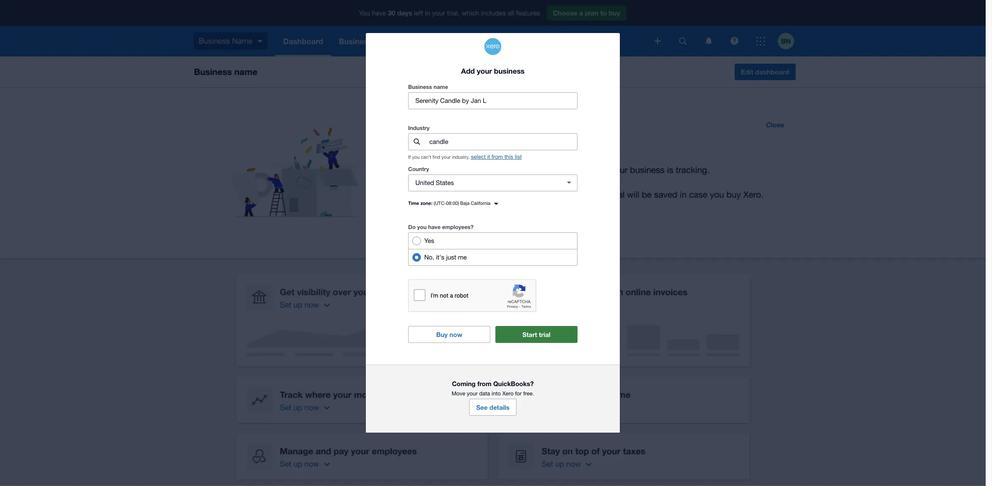 Task type: describe. For each thing, give the bounding box(es) containing it.
start trial button
[[495, 326, 578, 343]]

Country field
[[409, 175, 557, 191]]

your for can't
[[442, 154, 451, 160]]

move
[[452, 390, 465, 397]]

if you can't find your industry, select it from this list
[[408, 154, 522, 160]]

into
[[492, 390, 501, 397]]

zone:
[[420, 200, 432, 206]]

list
[[515, 154, 522, 160]]

no, it's just me
[[424, 254, 467, 261]]

quickbooks?
[[493, 380, 534, 387]]

business
[[494, 66, 525, 75]]

from inside coming from quickbooks? move your data into xero for free.
[[477, 380, 491, 387]]

select it from this list button
[[471, 154, 522, 160]]

no,
[[424, 254, 434, 261]]

if
[[408, 154, 411, 160]]

do you have employees? group
[[408, 232, 578, 266]]

now
[[449, 331, 462, 338]]

baja
[[460, 201, 469, 206]]

name
[[434, 83, 448, 90]]

free.
[[523, 390, 534, 397]]

see details
[[476, 403, 509, 411]]

buy
[[436, 331, 448, 338]]

industry,
[[452, 154, 470, 160]]

for
[[515, 390, 522, 397]]

coming
[[452, 380, 476, 387]]

you for can't
[[412, 154, 420, 160]]

coming from quickbooks? move your data into xero for free.
[[452, 380, 534, 397]]

time zone: (utc-08:00) baja california
[[408, 200, 491, 206]]

details
[[489, 403, 509, 411]]

0 vertical spatial your
[[477, 66, 492, 75]]

(utc-
[[434, 201, 446, 206]]

do
[[408, 224, 416, 230]]



Task type: vqa. For each thing, say whether or not it's contained in the screenshot.
the topmost History
no



Task type: locate. For each thing, give the bounding box(es) containing it.
you right the "if"
[[412, 154, 420, 160]]

can't
[[421, 154, 431, 160]]

your right add
[[477, 66, 492, 75]]

california
[[471, 201, 491, 206]]

Business name field
[[409, 93, 577, 109]]

from up data
[[477, 380, 491, 387]]

search icon image
[[413, 139, 420, 145]]

you for have
[[417, 224, 427, 230]]

buy now button
[[408, 326, 490, 343]]

your right "find"
[[442, 154, 451, 160]]

buy now
[[436, 331, 462, 338]]

your inside if you can't find your industry, select it from this list
[[442, 154, 451, 160]]

have
[[428, 224, 441, 230]]

me
[[458, 254, 467, 261]]

trial
[[539, 331, 551, 338]]

your for quickbooks?
[[467, 390, 478, 397]]

1 vertical spatial you
[[417, 224, 427, 230]]

you
[[412, 154, 420, 160], [417, 224, 427, 230]]

you inside if you can't find your industry, select it from this list
[[412, 154, 420, 160]]

just
[[446, 254, 456, 261]]

clear image
[[561, 174, 578, 191]]

yes
[[424, 237, 434, 244]]

add your business
[[461, 66, 525, 75]]

your left data
[[467, 390, 478, 397]]

find
[[432, 154, 440, 160]]

xero
[[502, 390, 514, 397]]

your
[[477, 66, 492, 75], [442, 154, 451, 160], [467, 390, 478, 397]]

your inside coming from quickbooks? move your data into xero for free.
[[467, 390, 478, 397]]

see details button
[[469, 399, 517, 416]]

see
[[476, 403, 488, 411]]

0 horizontal spatial from
[[477, 380, 491, 387]]

start
[[522, 331, 537, 338]]

0 vertical spatial from
[[492, 154, 503, 160]]

2 vertical spatial your
[[467, 390, 478, 397]]

select
[[471, 154, 486, 160]]

1 vertical spatial from
[[477, 380, 491, 387]]

1 vertical spatial your
[[442, 154, 451, 160]]

from right 'it' on the left top of the page
[[492, 154, 503, 160]]

you right do
[[417, 224, 427, 230]]

time
[[408, 200, 419, 206]]

xero image
[[484, 38, 501, 55]]

data
[[479, 390, 490, 397]]

industry
[[408, 124, 430, 131]]

add
[[461, 66, 475, 75]]

it's
[[436, 254, 444, 261]]

start trial
[[522, 331, 551, 338]]

this
[[504, 154, 513, 160]]

1 horizontal spatial from
[[492, 154, 503, 160]]

business
[[408, 83, 432, 90]]

it
[[487, 154, 490, 160]]

do you have employees?
[[408, 224, 474, 230]]

08:00)
[[446, 201, 459, 206]]

0 vertical spatial you
[[412, 154, 420, 160]]

from
[[492, 154, 503, 160], [477, 380, 491, 387]]

employees?
[[442, 224, 474, 230]]

business name
[[408, 83, 448, 90]]

country
[[408, 165, 429, 172]]

Industry field
[[428, 134, 577, 150]]



